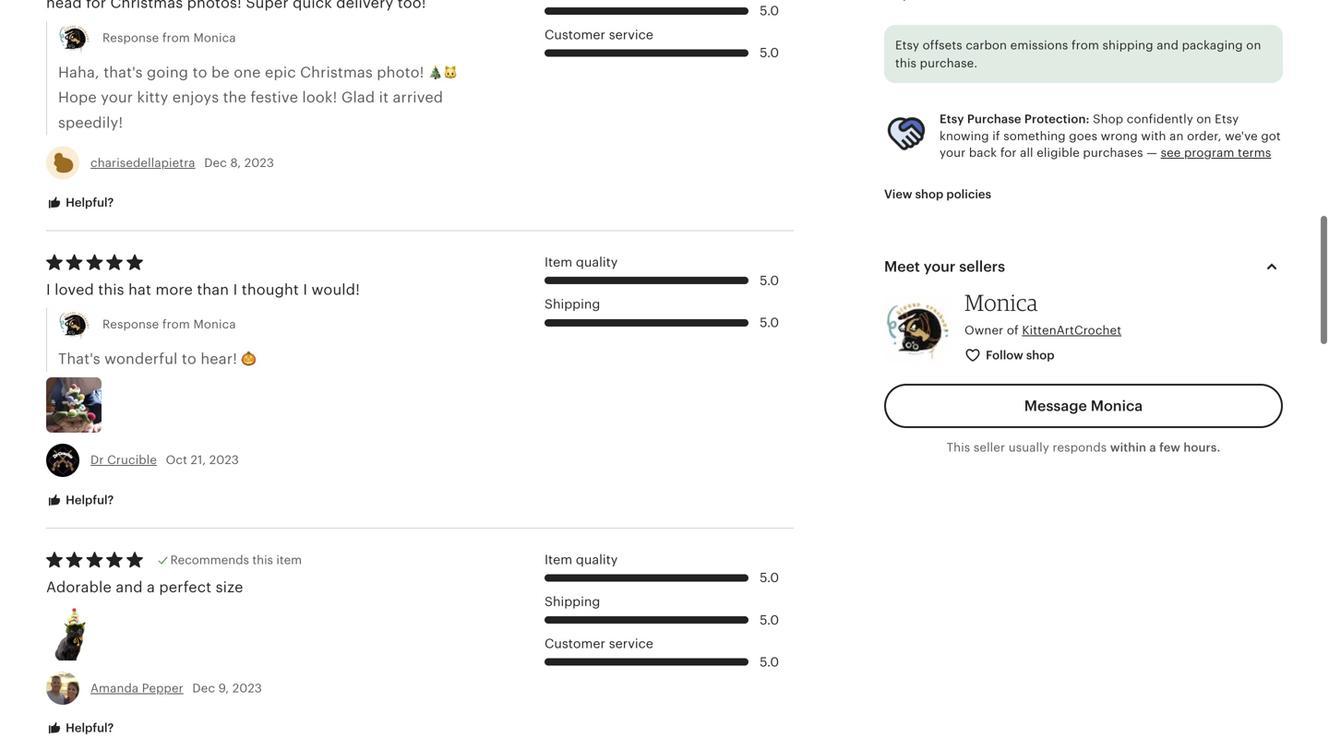 Task type: locate. For each thing, give the bounding box(es) containing it.
sellers
[[960, 259, 1006, 275]]

0 vertical spatial your
[[101, 89, 133, 106]]

etsy purchase protection:
[[940, 112, 1090, 126]]

0 vertical spatial on
[[1247, 38, 1262, 52]]

your right meet
[[924, 259, 956, 275]]

program
[[1185, 146, 1235, 160]]

2 response from the top
[[103, 318, 159, 332]]

amanda
[[91, 682, 139, 696]]

2023 right "8,"
[[245, 156, 274, 170]]

shop for follow
[[1027, 349, 1055, 363]]

a left perfect
[[147, 579, 155, 596]]

0 horizontal spatial shop
[[916, 188, 944, 202]]

2 horizontal spatial etsy
[[1216, 112, 1240, 126]]

5 5.0 from the top
[[760, 571, 780, 586]]

dr crucible oct 21, 2023
[[91, 454, 239, 468]]

0 vertical spatial shipping
[[545, 297, 601, 312]]

2 horizontal spatial i
[[303, 282, 308, 298]]

shipping
[[545, 297, 601, 312], [545, 595, 601, 610]]

1 vertical spatial this
[[98, 282, 124, 298]]

and right 'shipping'
[[1157, 38, 1179, 52]]

etsy
[[896, 38, 920, 52], [940, 112, 965, 126], [1216, 112, 1240, 126]]

this left item at the bottom left of page
[[252, 554, 273, 567]]

response for that's
[[103, 31, 159, 45]]

1 quality from the top
[[576, 255, 618, 270]]

2 helpful? button from the top
[[32, 484, 128, 518]]

and right adorable
[[116, 579, 143, 596]]

your down the knowing
[[940, 146, 966, 160]]

purchases
[[1084, 146, 1144, 160]]

item for adorable and a perfect size
[[545, 553, 573, 567]]

1 vertical spatial on
[[1197, 112, 1212, 126]]

from for be
[[162, 31, 190, 45]]

0 vertical spatial this
[[896, 56, 917, 70]]

2023 for more
[[209, 454, 239, 468]]

response from monica for to
[[103, 318, 236, 332]]

response down hat
[[103, 318, 159, 332]]

enjoys
[[173, 89, 219, 106]]

shop right follow
[[1027, 349, 1055, 363]]

amanda pepper link
[[91, 682, 184, 696]]

2023
[[245, 156, 274, 170], [209, 454, 239, 468], [233, 682, 262, 696]]

carbon
[[966, 38, 1008, 52]]

on right 'packaging'
[[1247, 38, 1262, 52]]

pepper
[[142, 682, 184, 696]]

1 vertical spatial customer service
[[545, 637, 654, 652]]

all
[[1021, 146, 1034, 160]]

2 vertical spatial this
[[252, 554, 273, 567]]

hat
[[128, 282, 152, 298]]

oct
[[166, 454, 187, 468]]

2 vertical spatial helpful?
[[63, 722, 114, 736]]

item quality
[[545, 255, 618, 270], [545, 553, 618, 567]]

customer service
[[545, 27, 654, 42], [545, 637, 654, 652]]

2023 right 9,
[[233, 682, 262, 696]]

2 shipping from the top
[[545, 595, 601, 610]]

response from monica down "more"
[[103, 318, 236, 332]]

to left be at left
[[193, 64, 207, 81]]

monica up within
[[1091, 398, 1144, 415]]

2 5.0 from the top
[[760, 45, 780, 60]]

your inside dropdown button
[[924, 259, 956, 275]]

adorable and a perfect size
[[46, 579, 243, 596]]

1 vertical spatial response from monica
[[103, 318, 236, 332]]

your
[[101, 89, 133, 106], [940, 146, 966, 160], [924, 259, 956, 275]]

0 vertical spatial and
[[1157, 38, 1179, 52]]

shipping for i loved this hat more than i thought i would!
[[545, 297, 601, 312]]

response up the that's
[[103, 31, 159, 45]]

monica
[[193, 31, 236, 45], [965, 289, 1039, 316], [193, 318, 236, 332], [1091, 398, 1144, 415]]

emissions
[[1011, 38, 1069, 52]]

1 vertical spatial a
[[147, 579, 155, 596]]

3 helpful? from the top
[[63, 722, 114, 736]]

i right than
[[233, 282, 238, 298]]

dec left 9,
[[192, 682, 215, 696]]

on up "order," on the top
[[1197, 112, 1212, 126]]

customer
[[545, 27, 606, 42], [545, 637, 606, 652]]

thought
[[242, 282, 299, 298]]

1 vertical spatial helpful? button
[[32, 484, 128, 518]]

1 vertical spatial item quality
[[545, 553, 618, 567]]

helpful?
[[63, 196, 114, 210], [63, 494, 114, 507], [63, 722, 114, 736]]

0 vertical spatial item quality
[[545, 255, 618, 270]]

1 vertical spatial and
[[116, 579, 143, 596]]

0 vertical spatial quality
[[576, 255, 618, 270]]

7 5.0 from the top
[[760, 655, 780, 670]]

1 vertical spatial quality
[[576, 553, 618, 567]]

helpful? down charisedellapietra on the top of the page
[[63, 196, 114, 210]]

usually
[[1009, 441, 1050, 455]]

helpful? button
[[32, 186, 128, 220], [32, 484, 128, 518], [32, 712, 128, 746]]

shop
[[916, 188, 944, 202], [1027, 349, 1055, 363]]

for
[[1001, 146, 1017, 160]]

3 helpful? button from the top
[[32, 712, 128, 746]]

1 customer service from the top
[[545, 27, 654, 42]]

on
[[1247, 38, 1262, 52], [1197, 112, 1212, 126]]

than
[[197, 282, 229, 298]]

1 vertical spatial your
[[940, 146, 966, 160]]

helpful? button down charisedellapietra on the top of the page
[[32, 186, 128, 220]]

a
[[1150, 441, 1157, 455], [147, 579, 155, 596]]

from left 'shipping'
[[1072, 38, 1100, 52]]

wrong
[[1102, 129, 1139, 143]]

0 horizontal spatial etsy
[[896, 38, 920, 52]]

kittenartcrochet link
[[1023, 324, 1122, 337]]

1 item quality from the top
[[545, 255, 618, 270]]

2 vertical spatial your
[[924, 259, 956, 275]]

1 service from the top
[[609, 27, 654, 42]]

helpful? for and
[[63, 722, 114, 736]]

2 helpful? from the top
[[63, 494, 114, 507]]

this inside etsy offsets carbon emissions from shipping and packaging on this purchase.
[[896, 56, 917, 70]]

etsy inside etsy offsets carbon emissions from shipping and packaging on this purchase.
[[896, 38, 920, 52]]

0 vertical spatial item
[[545, 255, 573, 270]]

goes
[[1070, 129, 1098, 143]]

0 vertical spatial to
[[193, 64, 207, 81]]

charisedellapietra
[[91, 156, 195, 170]]

2023 right 21,
[[209, 454, 239, 468]]

0 vertical spatial shop
[[916, 188, 944, 202]]

2 item from the top
[[545, 553, 573, 567]]

2 vertical spatial helpful? button
[[32, 712, 128, 746]]

i
[[46, 282, 51, 298], [233, 282, 238, 298], [303, 282, 308, 298]]

from down "more"
[[162, 318, 190, 332]]

recommends
[[170, 554, 249, 567]]

0 horizontal spatial i
[[46, 282, 51, 298]]

1 response from the top
[[103, 31, 159, 45]]

6 5.0 from the top
[[760, 613, 780, 628]]

this left the purchase.
[[896, 56, 917, 70]]

0 vertical spatial customer
[[545, 27, 606, 42]]

1 horizontal spatial and
[[1157, 38, 1179, 52]]

item
[[545, 255, 573, 270], [545, 553, 573, 567]]

2 customer service from the top
[[545, 637, 654, 652]]

it
[[379, 89, 389, 106]]

1 vertical spatial item
[[545, 553, 573, 567]]

helpful? down amanda
[[63, 722, 114, 736]]

1 horizontal spatial a
[[1150, 441, 1157, 455]]

item quality for adorable and a perfect size
[[545, 553, 618, 567]]

on inside shop confidently on etsy knowing if something goes wrong with an order, we've got your back for all eligible purchases —
[[1197, 112, 1212, 126]]

follow shop button
[[951, 339, 1071, 373]]

hours.
[[1184, 441, 1221, 455]]

1 horizontal spatial etsy
[[940, 112, 965, 126]]

0 horizontal spatial a
[[147, 579, 155, 596]]

knowing
[[940, 129, 990, 143]]

this
[[896, 56, 917, 70], [98, 282, 124, 298], [252, 554, 273, 567]]

0 vertical spatial 2023
[[245, 156, 274, 170]]

3 i from the left
[[303, 282, 308, 298]]

your down the that's
[[101, 89, 133, 106]]

seller
[[974, 441, 1006, 455]]

0 vertical spatial response
[[103, 31, 159, 45]]

0 vertical spatial service
[[609, 27, 654, 42]]

view shop policies
[[885, 188, 992, 202]]

0 vertical spatial response from monica
[[103, 31, 236, 45]]

1 horizontal spatial i
[[233, 282, 238, 298]]

2 item quality from the top
[[545, 553, 618, 567]]

shipping for adorable and a perfect size
[[545, 595, 601, 610]]

1 vertical spatial shipping
[[545, 595, 601, 610]]

and
[[1157, 38, 1179, 52], [116, 579, 143, 596]]

that's
[[104, 64, 143, 81]]

2 response from monica from the top
[[103, 318, 236, 332]]

1 item from the top
[[545, 255, 573, 270]]

monica inside monica owner of kittenartcrochet
[[965, 289, 1039, 316]]

purchase
[[968, 112, 1022, 126]]

shop right view
[[916, 188, 944, 202]]

protection:
[[1025, 112, 1090, 126]]

i left loved at the top left of the page
[[46, 282, 51, 298]]

christmas
[[300, 64, 373, 81]]

1 customer from the top
[[545, 27, 606, 42]]

1 vertical spatial response
[[103, 318, 159, 332]]

0 horizontal spatial this
[[98, 282, 124, 298]]

response from monica up going
[[103, 31, 236, 45]]

0 horizontal spatial on
[[1197, 112, 1212, 126]]

0 vertical spatial customer service
[[545, 27, 654, 42]]

1 vertical spatial shop
[[1027, 349, 1055, 363]]

2 i from the left
[[233, 282, 238, 298]]

to inside haha, that's going to be one epic christmas photo! 🎄🐱 hope your kitty enjoys the festive look! glad it arrived speedily!
[[193, 64, 207, 81]]

etsy up the knowing
[[940, 112, 965, 126]]

0 vertical spatial helpful? button
[[32, 186, 128, 220]]

confidently
[[1128, 112, 1194, 126]]

2 vertical spatial 2023
[[233, 682, 262, 696]]

1 helpful? from the top
[[63, 196, 114, 210]]

1 vertical spatial service
[[609, 637, 654, 652]]

1 horizontal spatial on
[[1247, 38, 1262, 52]]

etsy left offsets
[[896, 38, 920, 52]]

0 vertical spatial helpful?
[[63, 196, 114, 210]]

message
[[1025, 398, 1088, 415]]

hope
[[58, 89, 97, 106]]

etsy for etsy offsets carbon emissions from shipping and packaging on this purchase.
[[896, 38, 920, 52]]

this left hat
[[98, 282, 124, 298]]

perfect
[[159, 579, 212, 596]]

a left few on the bottom right of page
[[1150, 441, 1157, 455]]

to left hear! at the left top
[[182, 351, 197, 368]]

1 helpful? button from the top
[[32, 186, 128, 220]]

shop for view
[[916, 188, 944, 202]]

2 quality from the top
[[576, 553, 618, 567]]

on inside etsy offsets carbon emissions from shipping and packaging on this purchase.
[[1247, 38, 1262, 52]]

0 horizontal spatial and
[[116, 579, 143, 596]]

dec left "8,"
[[204, 156, 227, 170]]

etsy up we've
[[1216, 112, 1240, 126]]

eligible
[[1037, 146, 1080, 160]]

2 horizontal spatial this
[[896, 56, 917, 70]]

1 horizontal spatial shop
[[1027, 349, 1055, 363]]

2023 for size
[[233, 682, 262, 696]]

helpful? button down the dr
[[32, 484, 128, 518]]

photo!
[[377, 64, 424, 81]]

1 horizontal spatial this
[[252, 554, 273, 567]]

1 vertical spatial customer
[[545, 637, 606, 652]]

this seller usually responds within a few hours.
[[947, 441, 1221, 455]]

from up going
[[162, 31, 190, 45]]

1 response from monica from the top
[[103, 31, 236, 45]]

helpful? button down amanda
[[32, 712, 128, 746]]

1 vertical spatial 2023
[[209, 454, 239, 468]]

helpful? down the dr
[[63, 494, 114, 507]]

2 customer from the top
[[545, 637, 606, 652]]

1 vertical spatial helpful?
[[63, 494, 114, 507]]

i left would!
[[303, 282, 308, 298]]

meet your sellers
[[885, 259, 1006, 275]]

meet
[[885, 259, 921, 275]]

1 shipping from the top
[[545, 297, 601, 312]]

monica up of
[[965, 289, 1039, 316]]

response
[[103, 31, 159, 45], [103, 318, 159, 332]]

more
[[156, 282, 193, 298]]

charisedellapietra link
[[91, 156, 195, 170]]



Task type: describe. For each thing, give the bounding box(es) containing it.
view
[[885, 188, 913, 202]]

haha,
[[58, 64, 100, 81]]

purchase.
[[920, 56, 978, 70]]

2 service from the top
[[609, 637, 654, 652]]

few
[[1160, 441, 1181, 455]]

etsy for etsy purchase protection:
[[940, 112, 965, 126]]

offsets
[[923, 38, 963, 52]]

from for 🎃
[[162, 318, 190, 332]]

that's
[[58, 351, 100, 368]]

charisedellapietra dec 8, 2023
[[91, 156, 274, 170]]

quality for adorable and a perfect size
[[576, 553, 618, 567]]

1 i from the left
[[46, 282, 51, 298]]

kitty
[[137, 89, 168, 106]]

an
[[1170, 129, 1185, 143]]

kittenartcrochet
[[1023, 324, 1122, 337]]

1 vertical spatial to
[[182, 351, 197, 368]]

monica owner of kittenartcrochet
[[965, 289, 1122, 337]]

back
[[970, 146, 998, 160]]

packaging
[[1183, 38, 1244, 52]]

helpful? button for and
[[32, 712, 128, 746]]

monica image
[[885, 294, 954, 363]]

item quality for i loved this hat more than i thought i would!
[[545, 255, 618, 270]]

helpful? for loved
[[63, 494, 114, 507]]

🎃
[[242, 351, 256, 368]]

we've
[[1226, 129, 1259, 143]]

be
[[212, 64, 230, 81]]

policies
[[947, 188, 992, 202]]

1 5.0 from the top
[[760, 3, 780, 18]]

the
[[223, 89, 247, 106]]

1 vertical spatial dec
[[192, 682, 215, 696]]

wonderful
[[104, 351, 178, 368]]

responds
[[1053, 441, 1108, 455]]

if
[[993, 129, 1001, 143]]

and inside etsy offsets carbon emissions from shipping and packaging on this purchase.
[[1157, 38, 1179, 52]]

message monica
[[1025, 398, 1144, 415]]

hear!
[[201, 351, 237, 368]]

one
[[234, 64, 261, 81]]

something
[[1004, 129, 1066, 143]]

shipping
[[1103, 38, 1154, 52]]

dr
[[91, 454, 104, 468]]

recommends this item
[[170, 554, 302, 567]]

your inside haha, that's going to be one epic christmas photo! 🎄🐱 hope your kitty enjoys the festive look! glad it arrived speedily!
[[101, 89, 133, 106]]

epic
[[265, 64, 296, 81]]

—
[[1147, 146, 1158, 160]]

monica down than
[[193, 318, 236, 332]]

item for i loved this hat more than i thought i would!
[[545, 255, 573, 270]]

message monica button
[[885, 384, 1284, 429]]

🎄🐱
[[429, 64, 458, 81]]

dr crucible link
[[91, 454, 157, 468]]

monica inside button
[[1091, 398, 1144, 415]]

etsy offsets carbon emissions from shipping and packaging on this purchase.
[[896, 38, 1262, 70]]

from inside etsy offsets carbon emissions from shipping and packaging on this purchase.
[[1072, 38, 1100, 52]]

got
[[1262, 129, 1282, 143]]

4 5.0 from the top
[[760, 315, 780, 330]]

size
[[216, 579, 243, 596]]

amanda pepper dec 9, 2023
[[91, 682, 262, 696]]

follow
[[987, 349, 1024, 363]]

crucible
[[107, 454, 157, 468]]

meet your sellers button
[[868, 245, 1300, 289]]

8,
[[230, 156, 241, 170]]

0 vertical spatial a
[[1150, 441, 1157, 455]]

within
[[1111, 441, 1147, 455]]

see
[[1162, 146, 1182, 160]]

loved
[[55, 282, 94, 298]]

see program terms
[[1162, 146, 1272, 160]]

arrived
[[393, 89, 444, 106]]

terms
[[1239, 146, 1272, 160]]

21,
[[191, 454, 206, 468]]

of
[[1008, 324, 1019, 337]]

follow shop
[[987, 349, 1055, 363]]

speedily!
[[58, 114, 123, 131]]

that's wonderful to hear! 🎃
[[58, 351, 256, 368]]

quality for i loved this hat more than i thought i would!
[[576, 255, 618, 270]]

going
[[147, 64, 189, 81]]

i loved this hat more than i thought i would!
[[46, 282, 360, 298]]

your inside shop confidently on etsy knowing if something goes wrong with an order, we've got your back for all eligible purchases —
[[940, 146, 966, 160]]

shop
[[1094, 112, 1124, 126]]

glad
[[342, 89, 375, 106]]

shop confidently on etsy knowing if something goes wrong with an order, we've got your back for all eligible purchases —
[[940, 112, 1282, 160]]

0 vertical spatial dec
[[204, 156, 227, 170]]

helpful? button for loved
[[32, 484, 128, 518]]

view shop policies button
[[871, 178, 1006, 211]]

see program terms link
[[1162, 146, 1272, 160]]

view details of this review photo by dr crucible image
[[46, 378, 102, 433]]

item
[[277, 554, 302, 567]]

9,
[[219, 682, 229, 696]]

owner
[[965, 324, 1004, 337]]

view details of this review photo by amanda pepper image
[[46, 606, 102, 661]]

this
[[947, 441, 971, 455]]

response from monica for going
[[103, 31, 236, 45]]

haha, that's going to be one epic christmas photo! 🎄🐱 hope your kitty enjoys the festive look! glad it arrived speedily!
[[58, 64, 458, 131]]

with
[[1142, 129, 1167, 143]]

3 5.0 from the top
[[760, 273, 780, 288]]

response for wonderful
[[103, 318, 159, 332]]

etsy inside shop confidently on etsy knowing if something goes wrong with an order, we've got your back for all eligible purchases —
[[1216, 112, 1240, 126]]

look!
[[302, 89, 338, 106]]

monica up be at left
[[193, 31, 236, 45]]



Task type: vqa. For each thing, say whether or not it's contained in the screenshot.
loved
yes



